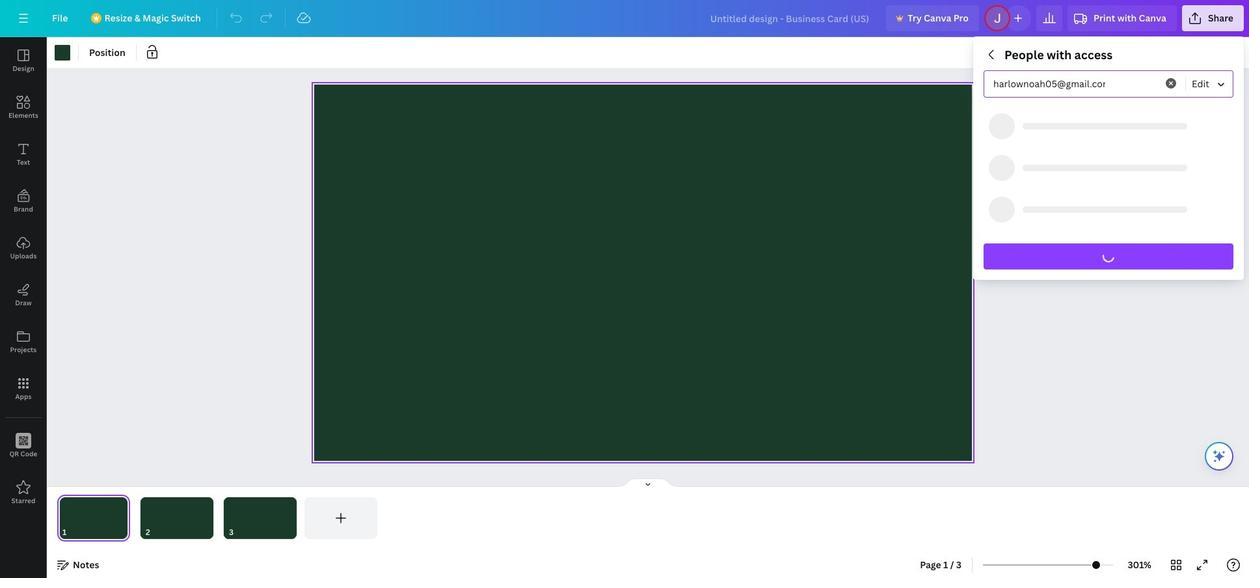Task type: describe. For each thing, give the bounding box(es) containing it.
hide pages image
[[617, 478, 680, 488]]

Can edit button
[[1186, 71, 1235, 97]]

Add names, groups or emails text field
[[989, 75, 1106, 94]]

permissions group
[[984, 70, 1235, 98]]

Zoom button
[[1119, 555, 1161, 575]]

side panel tab list
[[0, 37, 47, 516]]



Task type: vqa. For each thing, say whether or not it's contained in the screenshot.
black minimalist coming soon poster Image
no



Task type: locate. For each thing, give the bounding box(es) containing it.
page 1 image
[[57, 497, 130, 539]]

group
[[984, 47, 1235, 270]]

canva assistant image
[[1212, 449, 1228, 464]]

main menu bar
[[0, 0, 1250, 37]]

Page title text field
[[72, 526, 77, 539]]

Design title text field
[[700, 5, 882, 31]]

#1a3b29 image
[[55, 45, 70, 61]]



